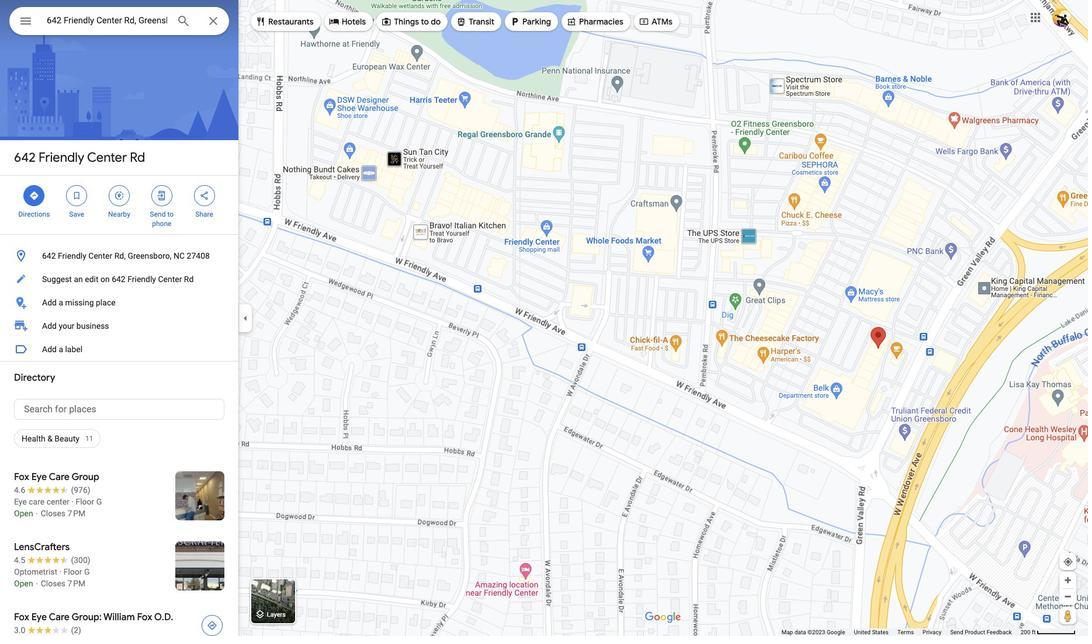 Task type: describe. For each thing, give the bounding box(es) containing it.
save
[[69, 210, 84, 219]]

things
[[394, 16, 419, 27]]

fox eye care group
[[14, 472, 99, 483]]

2 vertical spatial 642
[[112, 275, 126, 284]]

©2023
[[808, 629, 825, 636]]

hotels
[[342, 16, 366, 27]]

pharmacies
[[579, 16, 624, 27]]

health
[[22, 434, 45, 444]]

7 pm inside the eye care center · floor g open ⋅ closes 7 pm
[[68, 509, 85, 518]]

william
[[104, 612, 135, 624]]

care
[[29, 497, 45, 507]]

g inside optometrist · floor g open ⋅ closes 7 pm
[[84, 568, 90, 577]]

collapse side panel image
[[239, 312, 252, 325]]

missing
[[65, 298, 94, 307]]

(2)
[[71, 626, 81, 635]]

zoom out image
[[1064, 593, 1073, 601]]

642 friendly center rd
[[14, 150, 145, 166]]

privacy button
[[923, 629, 942, 637]]

add a label
[[42, 345, 83, 354]]


[[639, 15, 649, 28]]

add your business
[[42, 321, 109, 331]]

fox left o.d. in the bottom left of the page
[[137, 612, 152, 624]]

add for add your business
[[42, 321, 57, 331]]

states
[[872, 629, 889, 636]]

a for missing
[[59, 298, 63, 307]]

642 friendly center rd, greensboro, nc 27408
[[42, 251, 210, 261]]

directions image
[[207, 621, 217, 631]]

optometrist · floor g open ⋅ closes 7 pm
[[14, 568, 90, 589]]

share
[[195, 210, 213, 219]]

feedback
[[987, 629, 1012, 636]]

none field inside 642 friendly center rd, greensboro, nc 27408 field
[[47, 13, 167, 27]]

eye for fox eye care group
[[31, 472, 47, 483]]

7 pm inside optometrist · floor g open ⋅ closes 7 pm
[[68, 579, 85, 589]]

map data ©2023 google
[[782, 629, 845, 636]]

 pharmacies
[[566, 15, 624, 28]]

send product feedback button
[[950, 629, 1012, 637]]

add a label button
[[0, 338, 238, 361]]

business
[[76, 321, 109, 331]]

suggest
[[42, 275, 72, 284]]

health & beauty 11
[[22, 434, 93, 444]]

eye for fox eye care group: william fox o.d.
[[31, 612, 47, 624]]

open inside optometrist · floor g open ⋅ closes 7 pm
[[14, 579, 33, 589]]


[[381, 15, 392, 28]]

to inside send to phone
[[167, 210, 174, 219]]

floor inside the eye care center · floor g open ⋅ closes 7 pm
[[76, 497, 94, 507]]

200
[[1021, 629, 1031, 636]]

terms
[[898, 629, 914, 636]]

3.0
[[14, 626, 25, 635]]

642 friendly center rd, greensboro, nc 27408 button
[[0, 244, 238, 268]]

 transit
[[456, 15, 495, 28]]


[[255, 15, 266, 28]]

nearby
[[108, 210, 130, 219]]

add for add a label
[[42, 345, 57, 354]]


[[71, 189, 82, 202]]

⋅ inside the eye care center · floor g open ⋅ closes 7 pm
[[35, 509, 39, 518]]

phone
[[152, 220, 171, 228]]

fox for fox eye care group
[[14, 472, 29, 483]]


[[114, 189, 124, 202]]

send to phone
[[150, 210, 174, 228]]


[[510, 15, 520, 28]]

on
[[101, 275, 110, 284]]

united states button
[[854, 629, 889, 637]]

⋅ inside optometrist · floor g open ⋅ closes 7 pm
[[35, 579, 39, 589]]

map
[[782, 629, 793, 636]]

directions
[[18, 210, 50, 219]]

&
[[47, 434, 53, 444]]


[[29, 189, 39, 202]]

send product feedback
[[950, 629, 1012, 636]]

4.6
[[14, 486, 25, 495]]

group
[[72, 472, 99, 483]]

suggest an edit on 642 friendly center rd
[[42, 275, 194, 284]]

lenscrafters
[[14, 542, 70, 554]]

 parking
[[510, 15, 551, 28]]

 atms
[[639, 15, 673, 28]]

 hotels
[[329, 15, 366, 28]]

label
[[65, 345, 83, 354]]

2 vertical spatial center
[[158, 275, 182, 284]]

group:
[[72, 612, 102, 624]]


[[19, 13, 33, 29]]

suggest an edit on 642 friendly center rd button
[[0, 268, 238, 291]]

· inside optometrist · floor g open ⋅ closes 7 pm
[[59, 568, 61, 577]]

200 ft
[[1021, 629, 1036, 636]]

care for group:
[[49, 612, 70, 624]]



Task type: vqa. For each thing, say whether or not it's contained in the screenshot.
the rightmost E
no



Task type: locate. For each thing, give the bounding box(es) containing it.
show your location image
[[1063, 557, 1074, 568]]

add
[[42, 298, 57, 307], [42, 321, 57, 331], [42, 345, 57, 354]]

· down 4.5 stars 300 reviews image
[[59, 568, 61, 577]]

eye inside the eye care center · floor g open ⋅ closes 7 pm
[[14, 497, 27, 507]]

0 horizontal spatial send
[[150, 210, 166, 219]]

·
[[71, 497, 74, 507], [59, 568, 61, 577]]

google
[[827, 629, 845, 636]]

0 vertical spatial a
[[59, 298, 63, 307]]

0 vertical spatial 642
[[14, 150, 36, 166]]

0 vertical spatial ·
[[71, 497, 74, 507]]

0 horizontal spatial g
[[84, 568, 90, 577]]

4.6 stars 976 reviews image
[[14, 485, 90, 496]]

friendly up 
[[39, 150, 84, 166]]

greensboro,
[[128, 251, 172, 261]]

1 ⋅ from the top
[[35, 509, 39, 518]]

rd
[[130, 150, 145, 166], [184, 275, 194, 284]]

642
[[14, 150, 36, 166], [42, 251, 56, 261], [112, 275, 126, 284]]

united
[[854, 629, 871, 636]]


[[157, 189, 167, 202]]

send inside send to phone
[[150, 210, 166, 219]]

actions for 642 friendly center rd region
[[0, 176, 238, 234]]

nc
[[174, 251, 185, 261]]

fox up 4.6
[[14, 472, 29, 483]]


[[566, 15, 577, 28]]

⋅ down "optometrist"
[[35, 579, 39, 589]]

care up 3.0 stars 2 reviews image
[[49, 612, 70, 624]]

1 horizontal spatial send
[[950, 629, 964, 636]]


[[199, 189, 210, 202]]

1 horizontal spatial 642
[[42, 251, 56, 261]]

1 vertical spatial g
[[84, 568, 90, 577]]

closes inside optometrist · floor g open ⋅ closes 7 pm
[[41, 579, 66, 589]]

⋅ down care
[[35, 509, 39, 518]]

1 vertical spatial open
[[14, 579, 33, 589]]

eye up 4.6 stars 976 reviews image
[[31, 472, 47, 483]]

friendly down greensboro,
[[128, 275, 156, 284]]

0 horizontal spatial to
[[167, 210, 174, 219]]

to up phone
[[167, 210, 174, 219]]

1 vertical spatial send
[[950, 629, 964, 636]]

center down nc
[[158, 275, 182, 284]]

friendly
[[39, 150, 84, 166], [58, 251, 86, 261], [128, 275, 156, 284]]

add inside button
[[42, 345, 57, 354]]

parking
[[523, 16, 551, 27]]

1 vertical spatial 642
[[42, 251, 56, 261]]

care up 4.6 stars 976 reviews image
[[49, 472, 70, 483]]

friendly for 642 friendly center rd, greensboro, nc 27408
[[58, 251, 86, 261]]

floor down (300)
[[64, 568, 82, 577]]

3.0 stars 2 reviews image
[[14, 625, 81, 637]]

642 up suggest
[[42, 251, 56, 261]]

1 vertical spatial closes
[[41, 579, 66, 589]]

2 horizontal spatial 642
[[112, 275, 126, 284]]

11
[[85, 435, 93, 443]]

2 vertical spatial friendly
[[128, 275, 156, 284]]

g down group
[[96, 497, 102, 507]]

place
[[96, 298, 116, 307]]

· down "(976)"
[[71, 497, 74, 507]]

footer containing map data ©2023 google
[[782, 629, 1021, 637]]

0 vertical spatial friendly
[[39, 150, 84, 166]]

2 add from the top
[[42, 321, 57, 331]]

7 pm down (300)
[[68, 579, 85, 589]]


[[456, 15, 467, 28]]

center for rd,
[[88, 251, 112, 261]]

add for add a missing place
[[42, 298, 57, 307]]

642 right on
[[112, 275, 126, 284]]

 search field
[[9, 7, 229, 37]]

(976)
[[71, 486, 90, 495]]

1 add from the top
[[42, 298, 57, 307]]

4.5
[[14, 556, 25, 565]]

add left your
[[42, 321, 57, 331]]

3 add from the top
[[42, 345, 57, 354]]

0 vertical spatial to
[[421, 16, 429, 27]]

1 vertical spatial ⋅
[[35, 579, 39, 589]]

center left rd,
[[88, 251, 112, 261]]

a for label
[[59, 345, 63, 354]]

0 vertical spatial rd
[[130, 150, 145, 166]]

rd inside suggest an edit on 642 friendly center rd button
[[184, 275, 194, 284]]

642 Friendly Center Rd, Greensboro, NC 27408 field
[[9, 7, 229, 35]]

closes inside the eye care center · floor g open ⋅ closes 7 pm
[[41, 509, 66, 518]]

center for rd
[[87, 150, 127, 166]]

terms button
[[898, 629, 914, 637]]

friendly up an
[[58, 251, 86, 261]]

fox for fox eye care group: william fox o.d.
[[14, 612, 29, 624]]

to inside  things to do
[[421, 16, 429, 27]]

transit
[[469, 16, 495, 27]]

642 for 642 friendly center rd, greensboro, nc 27408
[[42, 251, 56, 261]]

g down (300)
[[84, 568, 90, 577]]

1 vertical spatial add
[[42, 321, 57, 331]]

· inside the eye care center · floor g open ⋅ closes 7 pm
[[71, 497, 74, 507]]

0 horizontal spatial ·
[[59, 568, 61, 577]]

product
[[965, 629, 985, 636]]

 restaurants
[[255, 15, 314, 28]]

1 open from the top
[[14, 509, 33, 518]]

1 vertical spatial friendly
[[58, 251, 86, 261]]

care
[[49, 472, 70, 483], [49, 612, 70, 624]]

eye up 3.0 stars 2 reviews image
[[31, 612, 47, 624]]

 things to do
[[381, 15, 441, 28]]

(300)
[[71, 556, 90, 565]]

7 pm down center
[[68, 509, 85, 518]]

0 horizontal spatial 642
[[14, 150, 36, 166]]

restaurants
[[268, 16, 314, 27]]

do
[[431, 16, 441, 27]]

closes down "optometrist"
[[41, 579, 66, 589]]

zoom in image
[[1064, 576, 1073, 585]]

add your business link
[[0, 314, 238, 338]]

open down care
[[14, 509, 33, 518]]

0 vertical spatial eye
[[31, 472, 47, 483]]

add a missing place
[[42, 298, 116, 307]]

1 vertical spatial ·
[[59, 568, 61, 577]]

2 a from the top
[[59, 345, 63, 354]]

google maps element
[[0, 0, 1088, 637]]

4.5 stars 300 reviews image
[[14, 555, 90, 566]]

your
[[59, 321, 74, 331]]

0 vertical spatial floor
[[76, 497, 94, 507]]

642 for 642 friendly center rd
[[14, 150, 36, 166]]

1 vertical spatial floor
[[64, 568, 82, 577]]

o.d.
[[154, 612, 173, 624]]

eye care center · floor g open ⋅ closes 7 pm
[[14, 497, 102, 518]]

optometrist
[[14, 568, 57, 577]]

0 vertical spatial send
[[150, 210, 166, 219]]

ft
[[1032, 629, 1036, 636]]

send for send to phone
[[150, 210, 166, 219]]

1 vertical spatial 7 pm
[[68, 579, 85, 589]]

eye down 4.6
[[14, 497, 27, 507]]

center up ''
[[87, 150, 127, 166]]

None field
[[47, 13, 167, 27]]

1 horizontal spatial to
[[421, 16, 429, 27]]

add inside button
[[42, 298, 57, 307]]

200 ft button
[[1021, 629, 1076, 636]]


[[329, 15, 339, 28]]

send inside button
[[950, 629, 964, 636]]

0 vertical spatial center
[[87, 150, 127, 166]]

27408
[[187, 251, 210, 261]]

an
[[74, 275, 83, 284]]

add a missing place button
[[0, 291, 238, 314]]

1 7 pm from the top
[[68, 509, 85, 518]]

add left label
[[42, 345, 57, 354]]

floor
[[76, 497, 94, 507], [64, 568, 82, 577]]

open
[[14, 509, 33, 518], [14, 579, 33, 589]]

a
[[59, 298, 63, 307], [59, 345, 63, 354]]

send up phone
[[150, 210, 166, 219]]

eye
[[31, 472, 47, 483], [14, 497, 27, 507], [31, 612, 47, 624]]

rd up actions for 642 friendly center rd 'region'
[[130, 150, 145, 166]]

2 7 pm from the top
[[68, 579, 85, 589]]

a inside button
[[59, 298, 63, 307]]

1 vertical spatial eye
[[14, 497, 27, 507]]

data
[[795, 629, 806, 636]]

0 vertical spatial open
[[14, 509, 33, 518]]

privacy
[[923, 629, 942, 636]]

open down "optometrist"
[[14, 579, 33, 589]]

1 vertical spatial center
[[88, 251, 112, 261]]

to left do
[[421, 16, 429, 27]]

add down suggest
[[42, 298, 57, 307]]

fox eye care group: william fox o.d.
[[14, 612, 173, 624]]

send for send product feedback
[[950, 629, 964, 636]]

edit
[[85, 275, 98, 284]]

atms
[[652, 16, 673, 27]]

g
[[96, 497, 102, 507], [84, 568, 90, 577]]

floor inside optometrist · floor g open ⋅ closes 7 pm
[[64, 568, 82, 577]]

rd down 27408
[[184, 275, 194, 284]]

0 horizontal spatial rd
[[130, 150, 145, 166]]

0 vertical spatial closes
[[41, 509, 66, 518]]

0 vertical spatial g
[[96, 497, 102, 507]]

2 vertical spatial eye
[[31, 612, 47, 624]]

2 ⋅ from the top
[[35, 579, 39, 589]]

1 a from the top
[[59, 298, 63, 307]]

1 vertical spatial care
[[49, 612, 70, 624]]

a inside button
[[59, 345, 63, 354]]

7 pm
[[68, 509, 85, 518], [68, 579, 85, 589]]

2 open from the top
[[14, 579, 33, 589]]

footer inside google maps element
[[782, 629, 1021, 637]]

0 vertical spatial care
[[49, 472, 70, 483]]

1 horizontal spatial ·
[[71, 497, 74, 507]]

642 friendly center rd main content
[[0, 0, 238, 637]]

directory
[[14, 372, 55, 384]]

1 horizontal spatial rd
[[184, 275, 194, 284]]

2 care from the top
[[49, 612, 70, 624]]

a left missing
[[59, 298, 63, 307]]

None text field
[[14, 399, 224, 420]]

layers
[[267, 612, 286, 619]]

2 closes from the top
[[41, 579, 66, 589]]

2 vertical spatial add
[[42, 345, 57, 354]]

center
[[87, 150, 127, 166], [88, 251, 112, 261], [158, 275, 182, 284]]

beauty
[[55, 434, 79, 444]]

fox
[[14, 472, 29, 483], [14, 612, 29, 624], [137, 612, 152, 624]]

care for group
[[49, 472, 70, 483]]

1 vertical spatial to
[[167, 210, 174, 219]]

floor down "(976)"
[[76, 497, 94, 507]]

g inside the eye care center · floor g open ⋅ closes 7 pm
[[96, 497, 102, 507]]

a left label
[[59, 345, 63, 354]]

footer
[[782, 629, 1021, 637]]

google account: ben nelson  
(ben.nelson1980@gmail.com) image
[[1053, 8, 1071, 27]]

642 up 
[[14, 150, 36, 166]]

1 care from the top
[[49, 472, 70, 483]]

center
[[47, 497, 69, 507]]

send left product
[[950, 629, 964, 636]]

rd,
[[114, 251, 126, 261]]

open inside the eye care center · floor g open ⋅ closes 7 pm
[[14, 509, 33, 518]]

1 vertical spatial a
[[59, 345, 63, 354]]

closes down center
[[41, 509, 66, 518]]

show street view coverage image
[[1060, 607, 1077, 625]]

0 vertical spatial ⋅
[[35, 509, 39, 518]]

0 vertical spatial add
[[42, 298, 57, 307]]

1 horizontal spatial g
[[96, 497, 102, 507]]

none text field inside the 642 friendly center rd main content
[[14, 399, 224, 420]]

1 vertical spatial rd
[[184, 275, 194, 284]]

fox up 3.0
[[14, 612, 29, 624]]

0 vertical spatial 7 pm
[[68, 509, 85, 518]]

friendly for 642 friendly center rd
[[39, 150, 84, 166]]

united states
[[854, 629, 889, 636]]

 button
[[9, 7, 42, 37]]

1 closes from the top
[[41, 509, 66, 518]]



